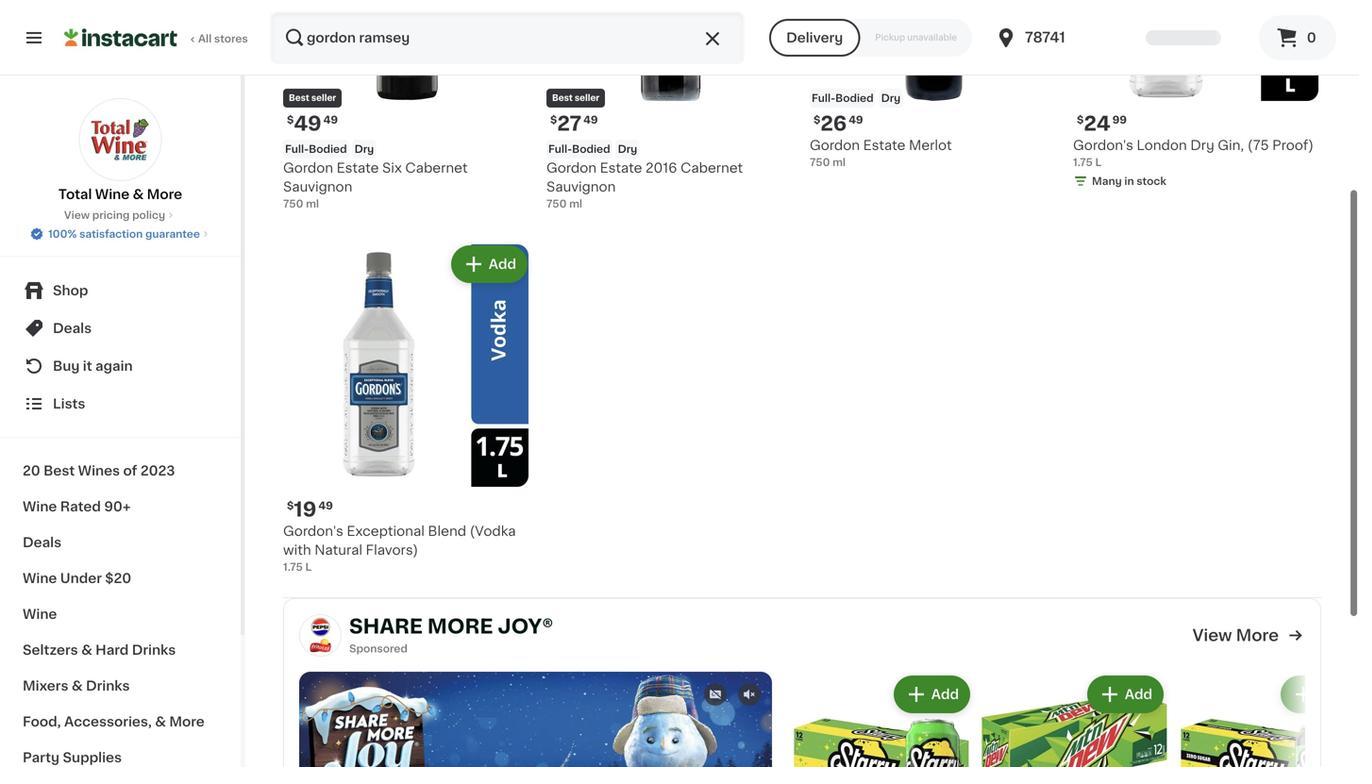 Task type: locate. For each thing, give the bounding box(es) containing it.
deals
[[53, 322, 92, 335], [23, 536, 61, 549]]

2 horizontal spatial gordon
[[810, 139, 860, 152]]

$ inside $ 26 49
[[814, 115, 821, 125]]

None search field
[[270, 11, 745, 64]]

bodied for 27
[[572, 144, 610, 154]]

estate inside gordon estate 2016 cabernet sauvignon 750 ml
[[600, 161, 642, 175]]

seller up $ 49 49
[[311, 94, 336, 102]]

total
[[58, 188, 92, 201]]

cabernet for 27
[[681, 161, 743, 175]]

gordon down 26
[[810, 139, 860, 152]]

best up 27 at the left top
[[552, 94, 573, 102]]

gordon
[[810, 139, 860, 152], [283, 161, 333, 175], [547, 161, 597, 175]]

2 vertical spatial more
[[169, 716, 205, 729]]

750 inside gordon estate 2016 cabernet sauvignon 750 ml
[[547, 199, 567, 209]]

49 for 49
[[324, 115, 338, 125]]

1 horizontal spatial gordon
[[547, 161, 597, 175]]

estate inside gordon estate merlot 750 ml
[[863, 139, 906, 152]]

wine rated 90+ link
[[11, 489, 229, 525]]

1 horizontal spatial cabernet
[[681, 161, 743, 175]]

estate inside 'gordon estate six cabernet sauvignon 750 ml'
[[337, 161, 379, 175]]

0 horizontal spatial l
[[305, 562, 312, 573]]

best seller
[[289, 94, 336, 102], [552, 94, 600, 102]]

0 horizontal spatial view
[[64, 210, 90, 220]]

$
[[287, 115, 294, 125], [550, 115, 557, 125], [814, 115, 821, 125], [1077, 115, 1084, 125], [287, 501, 294, 511]]

rated
[[60, 500, 101, 514]]

deals down shop
[[53, 322, 92, 335]]

1 horizontal spatial add
[[932, 688, 959, 701]]

l down the with in the bottom of the page
[[305, 562, 312, 573]]

service type group
[[770, 19, 972, 57]]

drinks up accessories,
[[86, 680, 130, 693]]

of
[[123, 464, 137, 478]]

seltzers & hard drinks
[[23, 644, 176, 657]]

gordon estate 2016 cabernet sauvignon 750 ml
[[547, 161, 743, 209]]

Search field
[[272, 13, 743, 62]]

1 horizontal spatial view
[[1193, 628, 1232, 644]]

1 horizontal spatial estate
[[600, 161, 642, 175]]

0 horizontal spatial gordon
[[283, 161, 333, 175]]

gordon's down the "$ 24 99"
[[1073, 139, 1134, 152]]

2 horizontal spatial 750
[[810, 157, 830, 168]]

gordon's down $ 19 49 at the left bottom of the page
[[283, 525, 343, 538]]

under
[[60, 572, 102, 585]]

750
[[810, 157, 830, 168], [283, 199, 303, 209], [547, 199, 567, 209]]

gordon inside gordon estate merlot 750 ml
[[810, 139, 860, 152]]

750 for 49
[[283, 199, 303, 209]]

1 horizontal spatial full-bodied dry
[[549, 144, 637, 154]]

ml inside gordon estate 2016 cabernet sauvignon 750 ml
[[569, 199, 582, 209]]

view inside view pricing policy link
[[64, 210, 90, 220]]

more
[[428, 617, 493, 637]]

deals link up '$20'
[[11, 525, 229, 561]]

ml down $ 26 49
[[833, 157, 846, 168]]

0 vertical spatial view
[[64, 210, 90, 220]]

full-
[[812, 93, 836, 103], [285, 144, 309, 154], [549, 144, 572, 154]]

bodied down $ 27 49
[[572, 144, 610, 154]]

pepsi frito lay image
[[299, 615, 342, 657]]

gin,
[[1218, 139, 1244, 152]]

wine left the under
[[23, 572, 57, 585]]

1 vertical spatial deals
[[23, 536, 61, 549]]

1 deals link from the top
[[11, 310, 229, 347]]

0 vertical spatial l
[[1096, 157, 1102, 168]]

1 vertical spatial deals link
[[11, 525, 229, 561]]

bodied down $ 49 49
[[309, 144, 347, 154]]

best seller for 27
[[552, 94, 600, 102]]

1 sauvignon from the left
[[283, 180, 352, 194]]

49 inside $ 19 49
[[319, 501, 333, 511]]

2016
[[646, 161, 677, 175]]

49
[[294, 114, 322, 134], [324, 115, 338, 125], [584, 115, 598, 125], [849, 115, 863, 125], [319, 501, 333, 511]]

gordon for 27
[[547, 161, 597, 175]]

share more joy® spo nsored
[[349, 617, 554, 654]]

lists
[[53, 397, 85, 411]]

drinks
[[132, 644, 176, 657], [86, 680, 130, 693]]

1 horizontal spatial ml
[[569, 199, 582, 209]]

0 horizontal spatial bodied
[[309, 144, 347, 154]]

seller for 27
[[575, 94, 600, 102]]

sauvignon
[[283, 180, 352, 194], [547, 180, 616, 194]]

deals down wine rated 90+
[[23, 536, 61, 549]]

1 vertical spatial view
[[1193, 628, 1232, 644]]

1.75 up many on the top right of the page
[[1073, 157, 1093, 168]]

full-bodied dry up $ 26 49
[[812, 93, 901, 103]]

$20
[[105, 572, 131, 585]]

0 vertical spatial gordon's
[[1073, 139, 1134, 152]]

$ for 19
[[287, 501, 294, 511]]

wine down 20
[[23, 500, 57, 514]]

add button
[[453, 247, 526, 281], [896, 678, 969, 712], [1089, 678, 1162, 712]]

0 horizontal spatial best seller
[[289, 94, 336, 102]]

2 cabernet from the left
[[681, 161, 743, 175]]

full-bodied dry down $ 27 49
[[549, 144, 637, 154]]

dry
[[881, 93, 901, 103], [1191, 139, 1215, 152], [355, 144, 374, 154], [618, 144, 637, 154]]

750 down 26
[[810, 157, 830, 168]]

99
[[1113, 115, 1127, 125]]

2 horizontal spatial full-
[[812, 93, 836, 103]]

1 horizontal spatial bodied
[[572, 144, 610, 154]]

estate left 2016 at the left top of the page
[[600, 161, 642, 175]]

$ for 24
[[1077, 115, 1084, 125]]

gordon's
[[1073, 139, 1134, 152], [283, 525, 343, 538]]

1 horizontal spatial full-
[[549, 144, 572, 154]]

2 deals link from the top
[[11, 525, 229, 561]]

full- down $ 49 49
[[285, 144, 309, 154]]

26
[[821, 114, 847, 134]]

27
[[557, 114, 582, 134]]

estate left six
[[337, 161, 379, 175]]

bodied up $ 26 49
[[836, 93, 874, 103]]

0 horizontal spatial 1.75
[[283, 562, 303, 573]]

cabernet inside 'gordon estate six cabernet sauvignon 750 ml'
[[405, 161, 468, 175]]

1.75 down the with in the bottom of the page
[[283, 562, 303, 573]]

$ for 26
[[814, 115, 821, 125]]

view for view pricing policy
[[64, 210, 90, 220]]

2 horizontal spatial best
[[552, 94, 573, 102]]

750 down 27 at the left top
[[547, 199, 567, 209]]

49 inside $ 26 49
[[849, 115, 863, 125]]

1 best seller from the left
[[289, 94, 336, 102]]

1 horizontal spatial gordon's
[[1073, 139, 1134, 152]]

49 inside $ 49 49
[[324, 115, 338, 125]]

$ 24 99
[[1077, 114, 1127, 134]]

0 horizontal spatial add button
[[453, 247, 526, 281]]

750 inside 'gordon estate six cabernet sauvignon 750 ml'
[[283, 199, 303, 209]]

0 horizontal spatial add
[[489, 258, 516, 271]]

0 horizontal spatial full-
[[285, 144, 309, 154]]

49 inside $ 27 49
[[584, 115, 598, 125]]

mixers
[[23, 680, 68, 693]]

$ inside the "$ 24 99"
[[1077, 115, 1084, 125]]

0 horizontal spatial drinks
[[86, 680, 130, 693]]

dry up gordon estate merlot 750 ml at the right top
[[881, 93, 901, 103]]

stores
[[214, 34, 248, 44]]

0 horizontal spatial seller
[[311, 94, 336, 102]]

1 horizontal spatial l
[[1096, 157, 1102, 168]]

0 vertical spatial deals link
[[11, 310, 229, 347]]

0 horizontal spatial ml
[[306, 199, 319, 209]]

more for food, accessories, & more
[[169, 716, 205, 729]]

estate
[[863, 139, 906, 152], [337, 161, 379, 175], [600, 161, 642, 175]]

1 vertical spatial more
[[1236, 628, 1279, 644]]

gordon inside 'gordon estate six cabernet sauvignon 750 ml'
[[283, 161, 333, 175]]

product group containing 19
[[283, 242, 532, 575]]

2 horizontal spatial estate
[[863, 139, 906, 152]]

1.75
[[1073, 157, 1093, 168], [283, 562, 303, 573]]

wine for wine
[[23, 608, 57, 621]]

0 horizontal spatial estate
[[337, 161, 379, 175]]

best seller up $ 27 49
[[552, 94, 600, 102]]

1 vertical spatial 1.75
[[283, 562, 303, 573]]

1 vertical spatial gordon's
[[283, 525, 343, 538]]

deals link up again
[[11, 310, 229, 347]]

100%
[[48, 229, 77, 239]]

2 seller from the left
[[575, 94, 600, 102]]

0 horizontal spatial 750
[[283, 199, 303, 209]]

dry left gin,
[[1191, 139, 1215, 152]]

deals link
[[11, 310, 229, 347], [11, 525, 229, 561]]

100% satisfaction guarantee button
[[29, 223, 211, 242]]

mixers & drinks
[[23, 680, 130, 693]]

ml down $ 27 49
[[569, 199, 582, 209]]

1 horizontal spatial drinks
[[132, 644, 176, 657]]

full-bodied dry
[[812, 93, 901, 103], [285, 144, 374, 154], [549, 144, 637, 154]]

l up many on the top right of the page
[[1096, 157, 1102, 168]]

2 sauvignon from the left
[[547, 180, 616, 194]]

2023
[[141, 464, 175, 478]]

sauvignon down $ 27 49
[[547, 180, 616, 194]]

add
[[489, 258, 516, 271], [932, 688, 959, 701], [1125, 688, 1153, 701]]

full-bodied dry for 49
[[285, 144, 374, 154]]

2 horizontal spatial add
[[1125, 688, 1153, 701]]

best right 20
[[44, 464, 75, 478]]

1 cabernet from the left
[[405, 161, 468, 175]]

best seller for 49
[[289, 94, 336, 102]]

food, accessories, & more link
[[11, 704, 229, 740]]

1 seller from the left
[[311, 94, 336, 102]]

full- up 26
[[812, 93, 836, 103]]

accessories,
[[64, 716, 152, 729]]

full- down 27 at the left top
[[549, 144, 572, 154]]

cabernet right 2016 at the left top of the page
[[681, 161, 743, 175]]

shop link
[[11, 272, 229, 310]]

sauvignon down $ 49 49
[[283, 180, 352, 194]]

ml for 49
[[306, 199, 319, 209]]

cabernet for 49
[[405, 161, 468, 175]]

gordon inside gordon estate 2016 cabernet sauvignon 750 ml
[[547, 161, 597, 175]]

more
[[147, 188, 182, 201], [1236, 628, 1279, 644], [169, 716, 205, 729]]

wine under $20 link
[[11, 561, 229, 597]]

cabernet inside gordon estate 2016 cabernet sauvignon 750 ml
[[681, 161, 743, 175]]

ml down $ 49 49
[[306, 199, 319, 209]]

sauvignon for 27
[[547, 180, 616, 194]]

& left hard
[[81, 644, 92, 657]]

best seller up $ 49 49
[[289, 94, 336, 102]]

full-bodied dry down $ 49 49
[[285, 144, 374, 154]]

wine for wine under $20
[[23, 572, 57, 585]]

drinks right hard
[[132, 644, 176, 657]]

24
[[1084, 114, 1111, 134]]

seller up $ 27 49
[[575, 94, 600, 102]]

0 vertical spatial more
[[147, 188, 182, 201]]

1 horizontal spatial 750
[[547, 199, 567, 209]]

best
[[289, 94, 309, 102], [552, 94, 573, 102], [44, 464, 75, 478]]

joy®
[[498, 617, 554, 637]]

sauvignon inside gordon estate 2016 cabernet sauvignon 750 ml
[[547, 180, 616, 194]]

again
[[95, 360, 133, 373]]

it
[[83, 360, 92, 373]]

wine up seltzers
[[23, 608, 57, 621]]

best up $ 49 49
[[289, 94, 309, 102]]

wine link
[[11, 597, 229, 633]]

policy
[[132, 210, 165, 220]]

seltzers
[[23, 644, 78, 657]]

ml inside 'gordon estate six cabernet sauvignon 750 ml'
[[306, 199, 319, 209]]

view
[[64, 210, 90, 220], [1193, 628, 1232, 644]]

2 best seller from the left
[[552, 94, 600, 102]]

seller
[[311, 94, 336, 102], [575, 94, 600, 102]]

seller for 49
[[311, 94, 336, 102]]

natural
[[315, 544, 362, 557]]

1 horizontal spatial 1.75
[[1073, 157, 1093, 168]]

2 horizontal spatial ml
[[833, 157, 846, 168]]

gordon down 27 at the left top
[[547, 161, 597, 175]]

0 horizontal spatial full-bodied dry
[[285, 144, 374, 154]]

2 horizontal spatial add button
[[1089, 678, 1162, 712]]

&
[[133, 188, 144, 201], [81, 644, 92, 657], [72, 680, 83, 693], [155, 716, 166, 729]]

$ inside $ 27 49
[[550, 115, 557, 125]]

1 horizontal spatial sauvignon
[[547, 180, 616, 194]]

1 vertical spatial drinks
[[86, 680, 130, 693]]

product group
[[283, 242, 532, 575], [788, 672, 974, 768], [982, 672, 1168, 768], [1175, 672, 1359, 768]]

$ inside $ 49 49
[[287, 115, 294, 125]]

$ inside $ 19 49
[[287, 501, 294, 511]]

gordon's inside gordon's exceptional blend (vodka with natural flavors) 1.75 l
[[283, 525, 343, 538]]

750 down $ 49 49
[[283, 199, 303, 209]]

0 horizontal spatial gordon's
[[283, 525, 343, 538]]

best for 49
[[289, 94, 309, 102]]

0 horizontal spatial sauvignon
[[283, 180, 352, 194]]

1 horizontal spatial best seller
[[552, 94, 600, 102]]

gordon down $ 49 49
[[283, 161, 333, 175]]

sauvignon inside 'gordon estate six cabernet sauvignon 750 ml'
[[283, 180, 352, 194]]

1 horizontal spatial best
[[289, 94, 309, 102]]

& up the party supplies link
[[155, 716, 166, 729]]

1 horizontal spatial seller
[[575, 94, 600, 102]]

l inside gordon's exceptional blend (vodka with natural flavors) 1.75 l
[[305, 562, 312, 573]]

0 horizontal spatial cabernet
[[405, 161, 468, 175]]

cabernet right six
[[405, 161, 468, 175]]

gordon's inside gordon's london dry gin, (75 proof) 1.75 l
[[1073, 139, 1134, 152]]

& right mixers
[[72, 680, 83, 693]]

0 vertical spatial 1.75
[[1073, 157, 1093, 168]]

party supplies link
[[11, 740, 229, 768]]

ml
[[833, 157, 846, 168], [306, 199, 319, 209], [569, 199, 582, 209]]

estate left merlot
[[863, 139, 906, 152]]

gordon estate six cabernet sauvignon 750 ml
[[283, 161, 468, 209]]

delivery button
[[770, 19, 860, 57]]

1 vertical spatial l
[[305, 562, 312, 573]]



Task type: describe. For each thing, give the bounding box(es) containing it.
2 horizontal spatial full-bodied dry
[[812, 93, 901, 103]]

750 inside gordon estate merlot 750 ml
[[810, 157, 830, 168]]

flavors)
[[366, 544, 418, 557]]

party supplies
[[23, 751, 122, 765]]

view pricing policy
[[64, 210, 165, 220]]

$ for 49
[[287, 115, 294, 125]]

total wine & more logo image
[[79, 98, 162, 181]]

item carousel region
[[772, 672, 1359, 768]]

78741 button
[[995, 11, 1108, 64]]

20 best wines of 2023 link
[[11, 453, 229, 489]]

2 horizontal spatial bodied
[[836, 93, 874, 103]]

1.75 inside gordon's exceptional blend (vodka with natural flavors) 1.75 l
[[283, 562, 303, 573]]

& up policy
[[133, 188, 144, 201]]

mixers & drinks link
[[11, 668, 229, 704]]

buy it again link
[[11, 347, 229, 385]]

stock
[[1137, 176, 1167, 186]]

100% satisfaction guarantee
[[48, 229, 200, 239]]

& inside 'link'
[[72, 680, 83, 693]]

(vodka
[[470, 525, 516, 538]]

more for total wine & more
[[147, 188, 182, 201]]

$ for 27
[[550, 115, 557, 125]]

49 for 26
[[849, 115, 863, 125]]

total wine & more link
[[58, 98, 182, 204]]

many in stock
[[1092, 176, 1167, 186]]

49 for 19
[[319, 501, 333, 511]]

nsored
[[370, 644, 408, 654]]

$ 49 49
[[287, 114, 338, 134]]

all stores
[[198, 34, 248, 44]]

shop
[[53, 284, 88, 297]]

$ 26 49
[[814, 114, 863, 134]]

london
[[1137, 139, 1187, 152]]

wine for wine rated 90+
[[23, 500, 57, 514]]

dry inside gordon's london dry gin, (75 proof) 1.75 l
[[1191, 139, 1215, 152]]

0 vertical spatial drinks
[[132, 644, 176, 657]]

exceptional
[[347, 525, 425, 538]]

1.75 inside gordon's london dry gin, (75 proof) 1.75 l
[[1073, 157, 1093, 168]]

(75
[[1248, 139, 1269, 152]]

20
[[23, 464, 40, 478]]

seltzers & hard drinks link
[[11, 633, 229, 668]]

view for view more
[[1193, 628, 1232, 644]]

view more
[[1193, 628, 1279, 644]]

buy
[[53, 360, 80, 373]]

0 button
[[1259, 15, 1337, 60]]

dry up gordon estate 2016 cabernet sauvignon 750 ml
[[618, 144, 637, 154]]

0 horizontal spatial best
[[44, 464, 75, 478]]

0
[[1307, 31, 1317, 44]]

guarantee
[[145, 229, 200, 239]]

full- for 49
[[285, 144, 309, 154]]

$ 19 49
[[287, 500, 333, 520]]

proof)
[[1273, 139, 1314, 152]]

gordon's london dry gin, (75 proof) 1.75 l
[[1073, 139, 1314, 168]]

delivery
[[787, 31, 843, 44]]

many
[[1092, 176, 1122, 186]]

78741
[[1025, 31, 1066, 44]]

buy it again
[[53, 360, 133, 373]]

food,
[[23, 716, 61, 729]]

view pricing policy link
[[64, 208, 177, 223]]

wines
[[78, 464, 120, 478]]

gordon estate merlot 750 ml
[[810, 139, 952, 168]]

share
[[349, 617, 423, 637]]

estate for 27
[[600, 161, 642, 175]]

satisfaction
[[79, 229, 143, 239]]

20 best wines of 2023
[[23, 464, 175, 478]]

$ 27 49
[[550, 114, 598, 134]]

bodied for 49
[[309, 144, 347, 154]]

estate for 49
[[337, 161, 379, 175]]

ml for 27
[[569, 199, 582, 209]]

full- for 27
[[549, 144, 572, 154]]

sauvignon for 49
[[283, 180, 352, 194]]

1 horizontal spatial add button
[[896, 678, 969, 712]]

party
[[23, 751, 60, 765]]

wine up pricing
[[95, 188, 130, 201]]

merlot
[[909, 139, 952, 152]]

pricing
[[92, 210, 130, 220]]

ml inside gordon estate merlot 750 ml
[[833, 157, 846, 168]]

750 for 27
[[547, 199, 567, 209]]

19
[[294, 500, 317, 520]]

food, accessories, & more
[[23, 716, 205, 729]]

full-bodied dry for 27
[[549, 144, 637, 154]]

in
[[1125, 176, 1134, 186]]

six
[[382, 161, 402, 175]]

supplies
[[63, 751, 122, 765]]

gordon's exceptional blend (vodka with natural flavors) 1.75 l
[[283, 525, 516, 573]]

wine rated 90+
[[23, 500, 131, 514]]

hard
[[96, 644, 129, 657]]

90+
[[104, 500, 131, 514]]

drinks inside 'link'
[[86, 680, 130, 693]]

gordon for 49
[[283, 161, 333, 175]]

all
[[198, 34, 212, 44]]

gordon's for exceptional
[[283, 525, 343, 538]]

instacart logo image
[[64, 26, 177, 49]]

wine under $20
[[23, 572, 131, 585]]

0 vertical spatial deals
[[53, 322, 92, 335]]

lists link
[[11, 385, 229, 423]]

with
[[283, 544, 311, 557]]

l inside gordon's london dry gin, (75 proof) 1.75 l
[[1096, 157, 1102, 168]]

total wine & more
[[58, 188, 182, 201]]

blend
[[428, 525, 466, 538]]

dry up 'gordon estate six cabernet sauvignon 750 ml'
[[355, 144, 374, 154]]

best for 27
[[552, 94, 573, 102]]

all stores link
[[64, 11, 249, 64]]

gordon's for london
[[1073, 139, 1134, 152]]

49 for 27
[[584, 115, 598, 125]]

spo
[[349, 644, 370, 654]]



Task type: vqa. For each thing, say whether or not it's contained in the screenshot.
the leftmost by
no



